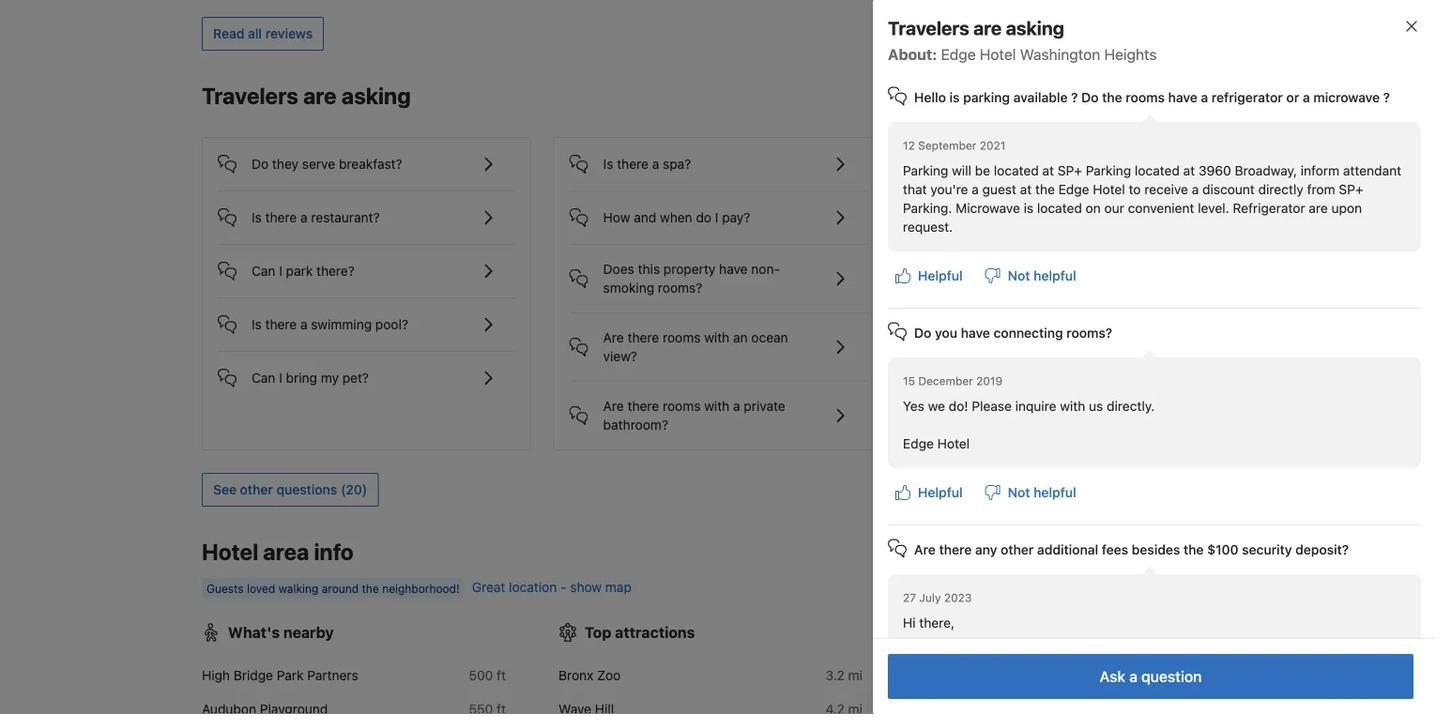 Task type: locate. For each thing, give the bounding box(es) containing it.
is down can i park there? at the left top of page
[[252, 317, 262, 332]]

is inside parking will be located at sp+ parking located at 3960 broadway, inform attendant that you're a guest at the edge hotel to receive a discount directly from sp+ parking. microwave is located on our convenient level. refrigerator are upon request.
[[1024, 200, 1034, 216]]

i inside button
[[279, 263, 282, 279]]

1 vertical spatial asking
[[342, 82, 411, 109]]

see availability button left security
[[1120, 537, 1235, 571]]

0 vertical spatial do
[[1082, 90, 1099, 105]]

travelers inside "travelers are asking about: edge hotel washington heights"
[[888, 17, 970, 39]]

hotel down do!
[[938, 436, 970, 452]]

can for can i bring my pet?
[[252, 370, 276, 386]]

rooms up bathroom?
[[663, 398, 701, 414]]

smoking
[[603, 280, 655, 296]]

a left spa?
[[652, 156, 659, 172]]

a down be
[[972, 182, 979, 197]]

edge right 'about:' on the top
[[941, 46, 976, 63]]

see availability button for hotel area info
[[1120, 537, 1235, 571]]

are for travelers are asking about: edge hotel washington heights
[[974, 17, 1002, 39]]

upon down attendant
[[1332, 200, 1362, 216]]

2021
[[980, 139, 1006, 152]]

are up view?
[[603, 330, 624, 345]]

there inside the are there rooms with an ocean view?
[[628, 330, 659, 345]]

there up bathroom?
[[628, 398, 659, 414]]

at right be
[[1043, 163, 1054, 178]]

1 vertical spatial are
[[603, 398, 624, 414]]

1 vertical spatial can
[[252, 370, 276, 386]]

the inside parking will be located at sp+ parking located at 3960 broadway, inform attendant that you're a guest at the edge hotel to receive a discount directly from sp+ parking. microwave is located on our convenient level. refrigerator are upon request.
[[1036, 182, 1055, 197]]

an left instant
[[988, 338, 1003, 354]]

a left restaurant? in the left top of the page
[[300, 210, 308, 225]]

1 not helpful button from the top
[[978, 259, 1084, 293]]

have
[[1169, 90, 1198, 105], [719, 261, 748, 277], [961, 325, 990, 341], [956, 338, 985, 354], [969, 653, 997, 669]]

located
[[994, 163, 1039, 178], [1135, 163, 1180, 178], [1037, 200, 1082, 216]]

do inside button
[[696, 210, 712, 225]]

is inside is there a restaurant? button
[[252, 210, 262, 225]]

see other questions (20)
[[213, 482, 367, 497]]

travelers are asking about: edge hotel washington heights
[[888, 17, 1157, 63]]

there inside travelers are asking dialog
[[939, 542, 972, 558]]

are down inform
[[1309, 200, 1328, 216]]

my
[[321, 370, 339, 386]]

ft for transit
[[1210, 668, 1220, 683]]

other
[[240, 482, 273, 497], [1001, 542, 1034, 558]]

sp+ down attendant
[[1339, 182, 1364, 197]]

hotel
[[980, 46, 1016, 63], [1093, 182, 1126, 197], [938, 436, 970, 452], [202, 539, 258, 565]]

0 vertical spatial not helpful
[[1008, 268, 1077, 284]]

at left 3960 on the right of the page
[[1184, 163, 1195, 178]]

1 not helpful from the top
[[1008, 268, 1077, 284]]

there inside button
[[265, 317, 297, 332]]

0 vertical spatial upon
[[1332, 200, 1362, 216]]

2 not helpful from the top
[[1008, 485, 1077, 500]]

0 horizontal spatial other
[[240, 482, 273, 497]]

helpful down the we
[[918, 485, 963, 500]]

not helpful down still
[[1008, 268, 1077, 284]]

travelers are asking dialog
[[843, 0, 1437, 715]]

1 horizontal spatial on
[[1371, 653, 1386, 669]]

2019
[[977, 375, 1003, 388]]

we down hi
[[903, 653, 923, 669]]

on up the looking?
[[1086, 200, 1101, 216]]

1 vertical spatial incidental
[[903, 691, 962, 706]]

do inside hi there, we do not have any additional fees besides the $100 incidental authorization on our guest's credit card. if nothing is used from our grab & go market, the $100 incidental deposit is automatically released upon checkout.
[[926, 653, 942, 669]]

read
[[213, 26, 244, 41]]

spa?
[[663, 156, 691, 172]]

with left private
[[704, 398, 730, 414]]

0 vertical spatial is
[[603, 156, 614, 172]]

to left receive
[[1129, 182, 1141, 197]]

0 vertical spatial not helpful button
[[978, 259, 1084, 293]]

travelers for travelers are asking
[[202, 82, 298, 109]]

i inside button
[[715, 210, 719, 225]]

not helpful button
[[978, 259, 1084, 293], [978, 476, 1084, 510]]

0 vertical spatial i
[[715, 210, 719, 225]]

2 vertical spatial are
[[1309, 200, 1328, 216]]

do right "available"
[[1082, 90, 1099, 105]]

are inside "are there rooms with a private bathroom?"
[[603, 398, 624, 414]]

helpful button down the we
[[888, 476, 971, 510]]

september
[[918, 139, 977, 152]]

1 horizontal spatial our
[[1105, 200, 1125, 216]]

do they serve breakfast? button
[[218, 138, 515, 175]]

0 horizontal spatial parking
[[903, 163, 949, 178]]

1 horizontal spatial other
[[1001, 542, 1034, 558]]

0 vertical spatial asking
[[1006, 17, 1065, 39]]

deposit?
[[1296, 542, 1349, 558]]

1 horizontal spatial parking
[[1086, 163, 1132, 178]]

is for is there a spa?
[[603, 156, 614, 172]]

1 vertical spatial helpful
[[1034, 485, 1077, 500]]

not down yes we do! please inquire with us directly. edge hotel
[[1008, 485, 1030, 500]]

see availability button down "heights" at the right of page
[[1120, 81, 1235, 114]]

rooms down "heights" at the right of page
[[1126, 90, 1165, 105]]

there down park
[[265, 317, 297, 332]]

0 vertical spatial travelers
[[888, 17, 970, 39]]

july
[[920, 592, 941, 605]]

0 horizontal spatial are
[[303, 82, 337, 109]]

security
[[1242, 542, 1292, 558]]

1 availability from the top
[[1158, 90, 1223, 105]]

parking
[[903, 163, 949, 178], [1086, 163, 1132, 178]]

have right you
[[961, 325, 990, 341]]

0 vertical spatial besides
[[1132, 542, 1181, 558]]

$100 up grab
[[1192, 653, 1222, 669]]

area
[[263, 539, 309, 565]]

have up 15 december 2019 on the bottom of page
[[956, 338, 985, 354]]

not down still
[[1008, 268, 1030, 284]]

ocean
[[752, 330, 788, 345]]

receive
[[1145, 182, 1189, 197]]

with left us
[[1060, 399, 1086, 414]]

rooms inside the are there rooms with an ocean view?
[[663, 330, 701, 345]]

are inside "travelers are asking about: edge hotel washington heights"
[[974, 17, 1002, 39]]

$100 left security
[[1208, 542, 1239, 558]]

500
[[469, 668, 493, 683]]

our up the looking?
[[1105, 200, 1125, 216]]

have inside does this property have non- smoking rooms?
[[719, 261, 748, 277]]

1 vertical spatial do
[[252, 156, 269, 172]]

non-
[[751, 261, 780, 277]]

1 horizontal spatial at
[[1043, 163, 1054, 178]]

0 horizontal spatial asking
[[342, 82, 411, 109]]

edge up still looking?
[[1059, 182, 1090, 197]]

1 vertical spatial helpful
[[918, 485, 963, 500]]

2 parking from the left
[[1086, 163, 1132, 178]]

have up credit
[[969, 653, 997, 669]]

not
[[1008, 268, 1030, 284], [1008, 485, 1030, 500]]

bring
[[286, 370, 317, 386]]

market,
[[1277, 672, 1323, 687]]

$100 down authorization
[[1350, 672, 1380, 687]]

2 horizontal spatial are
[[1309, 200, 1328, 216]]

2 availability from the top
[[1158, 546, 1223, 561]]

besides inside hi there, we do not have any additional fees besides the $100 incidental authorization on our guest's credit card. if nothing is used from our grab & go market, the $100 incidental deposit is automatically released upon checkout.
[[1118, 653, 1165, 669]]

will
[[952, 163, 972, 178]]

0 vertical spatial helpful button
[[888, 259, 971, 293]]

? right microwave
[[1384, 90, 1390, 105]]

go
[[1256, 672, 1274, 687]]

helpful for at
[[1034, 268, 1077, 284]]

have left non-
[[719, 261, 748, 277]]

do for we
[[926, 653, 942, 669]]

street
[[1013, 668, 1050, 683]]

0 vertical spatial incidental
[[1226, 653, 1284, 669]]

is inside is there a spa? button
[[603, 156, 614, 172]]

there for is there a spa?
[[617, 156, 649, 172]]

0 vertical spatial see availability
[[1131, 90, 1223, 105]]

helpful down still looking?
[[1034, 268, 1077, 284]]

do right when
[[696, 210, 712, 225]]

1 vertical spatial additional
[[1026, 653, 1085, 669]]

located up receive
[[1135, 163, 1180, 178]]

helpful button down request.
[[888, 259, 971, 293]]

edge down yes
[[903, 436, 934, 452]]

incidental down the subway
[[903, 691, 962, 706]]

convenient
[[1128, 200, 1195, 216]]

1 vertical spatial rooms?
[[1067, 325, 1113, 341]]

i inside button
[[279, 370, 282, 386]]

1 ft from the left
[[497, 668, 506, 683]]

1 see availability from the top
[[1131, 90, 1223, 105]]

3.2 mi
[[826, 668, 863, 683]]

0 vertical spatial any
[[975, 542, 998, 558]]

is up how
[[603, 156, 614, 172]]

please
[[972, 399, 1012, 414]]

a inside ask a question button
[[1130, 668, 1138, 686]]

a right 'or'
[[1303, 90, 1310, 105]]

do left "not"
[[926, 653, 942, 669]]

with inside the are there rooms with an ocean view?
[[704, 330, 730, 345]]

? right "available"
[[1072, 90, 1078, 105]]

0 horizontal spatial to
[[1098, 338, 1110, 354]]

not helpful button down yes we do! please inquire with us directly. edge hotel
[[978, 476, 1084, 510]]

at right guest
[[1020, 182, 1032, 197]]

park
[[277, 668, 304, 683]]

is there a spa?
[[603, 156, 691, 172]]

1 horizontal spatial travelers
[[888, 17, 970, 39]]

our left grab
[[1187, 672, 1207, 687]]

is up still
[[1024, 200, 1034, 216]]

travelers
[[888, 17, 970, 39], [202, 82, 298, 109]]

upon down question
[[1167, 691, 1198, 706]]

0 horizontal spatial on
[[1086, 200, 1101, 216]]

0 vertical spatial can
[[252, 263, 276, 279]]

2 vertical spatial do
[[915, 325, 932, 341]]

0 vertical spatial on
[[1086, 200, 1101, 216]]

is inside the is there a swimming pool? button
[[252, 317, 262, 332]]

0 vertical spatial helpful
[[918, 268, 963, 284]]

travelers for travelers are asking about: edge hotel washington heights
[[888, 17, 970, 39]]

1 horizontal spatial edge
[[941, 46, 976, 63]]

questions inside button
[[277, 482, 337, 497]]

inquire
[[1016, 399, 1057, 414]]

asking for travelers are asking
[[342, 82, 411, 109]]

incidental up &
[[1226, 653, 1284, 669]]

upon
[[1332, 200, 1362, 216], [1167, 691, 1198, 706]]

can for can i park there?
[[252, 263, 276, 279]]

1 horizontal spatial questions
[[1148, 338, 1207, 354]]

1 vertical spatial see
[[213, 482, 237, 497]]

is
[[603, 156, 614, 172], [252, 210, 262, 225], [252, 317, 262, 332]]

1 vertical spatial edge
[[1059, 182, 1090, 197]]

used
[[1122, 672, 1152, 687]]

do for when
[[696, 210, 712, 225]]

rooms inside "are there rooms with a private bathroom?"
[[663, 398, 701, 414]]

questions left (20)
[[277, 482, 337, 497]]

168th
[[975, 668, 1009, 683]]

not helpful button down still
[[978, 259, 1084, 293]]

1 vertical spatial i
[[279, 263, 282, 279]]

1 horizontal spatial are
[[974, 17, 1002, 39]]

0 vertical spatial additional
[[1038, 542, 1099, 558]]

0 horizontal spatial ft
[[497, 668, 506, 683]]

0 vertical spatial rooms
[[1126, 90, 1165, 105]]

0 horizontal spatial rooms?
[[658, 280, 703, 296]]

2 vertical spatial is
[[252, 317, 262, 332]]

2 vertical spatial edge
[[903, 436, 934, 452]]

are inside parking will be located at sp+ parking located at 3960 broadway, inform attendant that you're a guest at the edge hotel to receive a discount directly from sp+ parking. microwave is located on our convenient level. refrigerator are upon request.
[[1309, 200, 1328, 216]]

not helpful
[[1008, 268, 1077, 284], [1008, 485, 1077, 500]]

0 vertical spatial from
[[1308, 182, 1336, 197]]

0 horizontal spatial upon
[[1167, 691, 1198, 706]]

is up can i park there? at the left top of page
[[252, 210, 262, 225]]

does this property have non- smoking rooms? button
[[570, 245, 867, 298]]

does this property have non- smoking rooms?
[[603, 261, 780, 296]]

0 horizontal spatial edge
[[903, 436, 934, 452]]

1 vertical spatial we
[[903, 653, 923, 669]]

0 horizontal spatial an
[[733, 330, 748, 345]]

0 vertical spatial see
[[1131, 90, 1154, 105]]

2 ? from the left
[[1384, 90, 1390, 105]]

can left bring
[[252, 370, 276, 386]]

0 vertical spatial do
[[696, 210, 712, 225]]

see for travelers are asking
[[1131, 90, 1154, 105]]

1 vertical spatial from
[[1155, 672, 1183, 687]]

do inside button
[[252, 156, 269, 172]]

2 see availability button from the top
[[1120, 537, 1235, 571]]

located up still looking?
[[1037, 200, 1082, 216]]

1 horizontal spatial any
[[1001, 653, 1022, 669]]

hotel area info
[[202, 539, 354, 565]]

does
[[603, 261, 635, 277]]

3960
[[1199, 163, 1232, 178]]

0 vertical spatial not
[[1008, 268, 1030, 284]]

a inside "are there rooms with a private bathroom?"
[[733, 398, 740, 414]]

see availability for asking
[[1131, 90, 1223, 105]]

are up bathroom?
[[603, 398, 624, 414]]

asking inside "travelers are asking about: edge hotel washington heights"
[[1006, 17, 1065, 39]]

there up 2023
[[939, 542, 972, 558]]

0 horizontal spatial travelers
[[202, 82, 298, 109]]

grab
[[1211, 672, 1240, 687]]

read all reviews
[[213, 26, 313, 41]]

asking up washington
[[1006, 17, 1065, 39]]

0 vertical spatial are
[[603, 330, 624, 345]]

is there a restaurant?
[[252, 210, 380, 225]]

have inside hi there, we do not have any additional fees besides the $100 incidental authorization on our guest's credit card. if nothing is used from our grab & go market, the $100 incidental deposit is automatically released upon checkout.
[[969, 653, 997, 669]]

public
[[942, 624, 987, 642]]

edge
[[941, 46, 976, 63], [1059, 182, 1090, 197], [903, 436, 934, 452]]

serve
[[302, 156, 335, 172]]

1 can from the top
[[252, 263, 276, 279]]

i for can i bring my pet?
[[279, 370, 282, 386]]

are inside travelers are asking dialog
[[915, 542, 936, 558]]

on right authorization
[[1371, 653, 1386, 669]]

helpful down yes we do! please inquire with us directly. edge hotel
[[1034, 485, 1077, 500]]

availability for hotel area info
[[1158, 546, 1223, 561]]

any up 'card.'
[[1001, 653, 1022, 669]]

do for do they serve breakfast?
[[252, 156, 269, 172]]

is there a swimming pool? button
[[218, 298, 515, 336]]

with left ocean
[[704, 330, 730, 345]]

rooms? inside travelers are asking dialog
[[1067, 325, 1113, 341]]

0 horizontal spatial do
[[252, 156, 269, 172]]

any up public transit at the right of page
[[975, 542, 998, 558]]

0 horizontal spatial our
[[903, 672, 923, 687]]

do left they
[[252, 156, 269, 172]]

rooms for private
[[663, 398, 701, 414]]

0 horizontal spatial ?
[[1072, 90, 1078, 105]]

are for are there any other additional fees besides the $100 security deposit?
[[915, 542, 936, 558]]

park
[[286, 263, 313, 279]]

are there any other additional fees besides the $100 security deposit?
[[915, 542, 1349, 558]]

1 horizontal spatial ?
[[1384, 90, 1390, 105]]

1 vertical spatial fees
[[1088, 653, 1114, 669]]

helpful
[[1034, 268, 1077, 284], [1034, 485, 1077, 500]]

can i park there? button
[[218, 245, 515, 282]]

see availability left security
[[1131, 546, 1223, 561]]

2 can from the top
[[252, 370, 276, 386]]

1 helpful from the top
[[918, 268, 963, 284]]

a up level.
[[1192, 182, 1199, 197]]

not helpful down yes we do! please inquire with us directly. edge hotel
[[1008, 485, 1077, 500]]

1 horizontal spatial incidental
[[1226, 653, 1284, 669]]

rooms? left 'most'
[[1067, 325, 1113, 341]]

questions right 'most'
[[1148, 338, 1207, 354]]

not helpful button for at
[[978, 259, 1084, 293]]

any
[[975, 542, 998, 558], [1001, 653, 1022, 669]]

2 see availability from the top
[[1131, 546, 1223, 561]]

see availability button
[[1120, 81, 1235, 114], [1120, 537, 1235, 571]]

a right ask
[[1130, 668, 1138, 686]]

how and when do i pay?
[[603, 210, 751, 225]]

2 helpful button from the top
[[888, 476, 971, 510]]

request.
[[903, 219, 953, 235]]

availability left security
[[1158, 546, 1223, 561]]

is for is there a restaurant?
[[252, 210, 262, 225]]

discount
[[1203, 182, 1255, 197]]

650
[[1183, 668, 1207, 683]]

we up december
[[933, 338, 953, 354]]

can
[[252, 263, 276, 279], [252, 370, 276, 386]]

other up the hotel area info
[[240, 482, 273, 497]]

0 horizontal spatial at
[[1020, 182, 1032, 197]]

are for travelers are asking
[[303, 82, 337, 109]]

are up serve in the top of the page
[[303, 82, 337, 109]]

0 vertical spatial other
[[240, 482, 273, 497]]

rooms? down property
[[658, 280, 703, 296]]

0 vertical spatial sp+
[[1058, 163, 1083, 178]]

1 horizontal spatial upon
[[1332, 200, 1362, 216]]

we have an instant answer to most questions
[[933, 338, 1207, 354]]

hotel left receive
[[1093, 182, 1126, 197]]

2 not from the top
[[1008, 485, 1030, 500]]

can left park
[[252, 263, 276, 279]]

2 vertical spatial i
[[279, 370, 282, 386]]

are for are there rooms with a private bathroom?
[[603, 398, 624, 414]]

an left ocean
[[733, 330, 748, 345]]

can inside button
[[252, 263, 276, 279]]

nothing
[[1059, 672, 1105, 687]]

ft right 500
[[497, 668, 506, 683]]

incidental
[[1226, 653, 1284, 669], [903, 691, 962, 706]]

our left guest's
[[903, 672, 923, 687]]

asking up do they serve breakfast? button
[[342, 82, 411, 109]]

fees
[[1102, 542, 1129, 558], [1088, 653, 1114, 669]]

a
[[1201, 90, 1209, 105], [1303, 90, 1310, 105], [652, 156, 659, 172], [972, 182, 979, 197], [1192, 182, 1199, 197], [300, 210, 308, 225], [300, 317, 308, 332], [733, 398, 740, 414], [1130, 668, 1138, 686]]

1 horizontal spatial sp+
[[1339, 182, 1364, 197]]

2 ft from the left
[[1210, 668, 1220, 683]]

can inside button
[[252, 370, 276, 386]]

2 helpful from the top
[[918, 485, 963, 500]]

see availability button for travelers are asking
[[1120, 81, 1235, 114]]

be
[[975, 163, 991, 178]]

1 horizontal spatial do
[[926, 653, 942, 669]]

1 helpful from the top
[[1034, 268, 1077, 284]]

1 not from the top
[[1008, 268, 1030, 284]]

december
[[919, 375, 973, 388]]

2 vertical spatial are
[[915, 542, 936, 558]]

question
[[1142, 668, 1202, 686]]

there?
[[316, 263, 355, 279]]

2 horizontal spatial do
[[1082, 90, 1099, 105]]

we
[[933, 338, 953, 354], [903, 653, 923, 669]]

ask
[[1100, 668, 1126, 686]]

are
[[603, 330, 624, 345], [603, 398, 624, 414], [915, 542, 936, 558]]

650 ft
[[1183, 668, 1220, 683]]

parking up 'that'
[[903, 163, 949, 178]]

i left park
[[279, 263, 282, 279]]

there left spa?
[[617, 156, 649, 172]]

1 horizontal spatial ft
[[1210, 668, 1220, 683]]

we
[[928, 399, 945, 414]]

i left pay?
[[715, 210, 719, 225]]

168th street
[[975, 668, 1050, 683]]

bathroom?
[[603, 417, 669, 433]]

0 horizontal spatial any
[[975, 542, 998, 558]]

our inside parking will be located at sp+ parking located at 3960 broadway, inform attendant that you're a guest at the edge hotel to receive a discount directly from sp+ parking. microwave is located on our convenient level. refrigerator are upon request.
[[1105, 200, 1125, 216]]

edge inside parking will be located at sp+ parking located at 3960 broadway, inform attendant that you're a guest at the edge hotel to receive a discount directly from sp+ parking. microwave is located on our convenient level. refrigerator are upon request.
[[1059, 182, 1090, 197]]

edge inside "travelers are asking about: edge hotel washington heights"
[[941, 46, 976, 63]]

availability for travelers are asking
[[1158, 90, 1223, 105]]

1 vertical spatial questions
[[277, 482, 337, 497]]

ft right 650
[[1210, 668, 1220, 683]]

1 vertical spatial not
[[1008, 485, 1030, 500]]

is down 'card.'
[[1014, 691, 1024, 706]]

rooms for ocean
[[663, 330, 701, 345]]

0 vertical spatial to
[[1129, 182, 1141, 197]]

(20)
[[341, 482, 367, 497]]

there inside "are there rooms with a private bathroom?"
[[628, 398, 659, 414]]

there up view?
[[628, 330, 659, 345]]

with inside "are there rooms with a private bathroom?"
[[704, 398, 730, 414]]

there down they
[[265, 210, 297, 225]]

bridge
[[234, 668, 273, 683]]

0 vertical spatial availability
[[1158, 90, 1223, 105]]

1 see availability button from the top
[[1120, 81, 1235, 114]]

other up transit
[[1001, 542, 1034, 558]]

1 horizontal spatial asking
[[1006, 17, 1065, 39]]

2 helpful from the top
[[1034, 485, 1077, 500]]

are inside the are there rooms with an ocean view?
[[603, 330, 624, 345]]

0 horizontal spatial sp+
[[1058, 163, 1083, 178]]

1 horizontal spatial do
[[915, 325, 932, 341]]

1 vertical spatial see availability
[[1131, 546, 1223, 561]]

helpful button for parking will be located at sp+ parking located at 3960 broadway, inform attendant that you're a guest at the edge hotel to receive a discount directly from sp+ parking. microwave is located on our convenient level. refrigerator are upon request.
[[888, 259, 971, 293]]

1 vertical spatial besides
[[1118, 653, 1165, 669]]

see inside button
[[213, 482, 237, 497]]

1 helpful button from the top
[[888, 259, 971, 293]]

1 horizontal spatial rooms?
[[1067, 325, 1113, 341]]

2 not helpful button from the top
[[978, 476, 1084, 510]]

1 vertical spatial $100
[[1192, 653, 1222, 669]]



Task type: vqa. For each thing, say whether or not it's contained in the screenshot.
Travelers inside the Travelers are asking About: Edge Hotel Washington Heights
yes



Task type: describe. For each thing, give the bounding box(es) containing it.
there for are there rooms with an ocean view?
[[628, 330, 659, 345]]

parking.
[[903, 200, 952, 216]]

1 horizontal spatial we
[[933, 338, 953, 354]]

0 vertical spatial questions
[[1148, 338, 1207, 354]]

and
[[634, 210, 657, 225]]

automatically
[[1028, 691, 1108, 706]]

high bridge park partners
[[202, 668, 358, 683]]

available
[[1014, 90, 1068, 105]]

0 horizontal spatial incidental
[[903, 691, 962, 706]]

pay?
[[722, 210, 751, 225]]

see for hotel area info
[[1131, 546, 1154, 561]]

a inside is there a spa? button
[[652, 156, 659, 172]]

2 vertical spatial $100
[[1350, 672, 1380, 687]]

see availability for info
[[1131, 546, 1223, 561]]

guest's
[[927, 672, 971, 687]]

can i bring my pet? button
[[218, 352, 515, 390]]

pool?
[[376, 317, 408, 332]]

is there a spa? button
[[570, 138, 867, 175]]

helpful for parking will be located at sp+ parking located at 3960 broadway, inform attendant that you're a guest at the edge hotel to receive a discount directly from sp+ parking. microwave is located on our convenient level. refrigerator are upon request.
[[918, 268, 963, 284]]

we inside hi there, we do not have any additional fees besides the $100 incidental authorization on our guest's credit card. if nothing is used from our grab & go market, the $100 incidental deposit is automatically released upon checkout.
[[903, 653, 923, 669]]

info
[[314, 539, 354, 565]]

1 vertical spatial to
[[1098, 338, 1110, 354]]

asking for travelers are asking about: edge hotel washington heights
[[1006, 17, 1065, 39]]

helpful button for yes we do! please inquire with us directly. edge hotel
[[888, 476, 971, 510]]

microwave
[[1314, 90, 1380, 105]]

you
[[935, 325, 958, 341]]

there for is there a swimming pool?
[[265, 317, 297, 332]]

hotel left area on the bottom left of page
[[202, 539, 258, 565]]

that
[[903, 182, 927, 197]]

not helpful for inquire
[[1008, 485, 1077, 500]]

refrigerator
[[1212, 90, 1283, 105]]

1 parking from the left
[[903, 163, 949, 178]]

there for are there rooms with a private bathroom?
[[628, 398, 659, 414]]

checkout.
[[1201, 691, 1261, 706]]

any inside hi there, we do not have any additional fees besides the $100 incidental authorization on our guest's credit card. if nothing is used from our grab & go market, the $100 incidental deposit is automatically released upon checkout.
[[1001, 653, 1022, 669]]

still
[[1014, 234, 1047, 256]]

a left refrigerator
[[1201, 90, 1209, 105]]

2 horizontal spatial at
[[1184, 163, 1195, 178]]

partners
[[307, 668, 358, 683]]

yes we do! please inquire with us directly. edge hotel
[[903, 399, 1155, 452]]

answer
[[1051, 338, 1095, 354]]

500 ft
[[469, 668, 506, 683]]

top attractions
[[585, 624, 695, 642]]

with for a
[[704, 398, 730, 414]]

not for please
[[1008, 485, 1030, 500]]

upon inside hi there, we do not have any additional fees besides the $100 incidental authorization on our guest's credit card. if nothing is used from our grab & go market, the $100 incidental deposit is automatically released upon checkout.
[[1167, 691, 1198, 706]]

how and when do i pay? button
[[570, 191, 867, 229]]

from inside hi there, we do not have any additional fees besides the $100 incidental authorization on our guest's credit card. if nothing is used from our grab & go market, the $100 incidental deposit is automatically released upon checkout.
[[1155, 672, 1183, 687]]

not helpful for at
[[1008, 268, 1077, 284]]

a inside is there a restaurant? button
[[300, 210, 308, 225]]

swimming
[[311, 317, 372, 332]]

if
[[1048, 672, 1056, 687]]

15
[[903, 375, 915, 388]]

about:
[[888, 46, 937, 63]]

what's nearby
[[228, 624, 334, 642]]

can i bring my pet?
[[252, 370, 369, 386]]

instant
[[1007, 338, 1048, 354]]

is there a restaurant? button
[[218, 191, 515, 229]]

are there rooms with a private bathroom? button
[[570, 382, 867, 435]]

located up guest
[[994, 163, 1039, 178]]

a inside the is there a swimming pool? button
[[300, 317, 308, 332]]

nearby
[[283, 624, 334, 642]]

all
[[248, 26, 262, 41]]

parking
[[963, 90, 1010, 105]]

travelers are asking
[[202, 82, 411, 109]]

hello is parking available ? do the rooms have a refrigerator or a microwave ?
[[915, 90, 1390, 105]]

broadway,
[[1235, 163, 1298, 178]]

they
[[272, 156, 299, 172]]

do you have connecting rooms?
[[915, 325, 1113, 341]]

directly.
[[1107, 399, 1155, 414]]

0 vertical spatial $100
[[1208, 542, 1239, 558]]

see other questions (20) button
[[202, 473, 379, 507]]

1 vertical spatial sp+
[[1339, 182, 1364, 197]]

with for an
[[704, 330, 730, 345]]

hotel inside parking will be located at sp+ parking located at 3960 broadway, inform attendant that you're a guest at the edge hotel to receive a discount directly from sp+ parking. microwave is located on our convenient level. refrigerator are upon request.
[[1093, 182, 1126, 197]]

other inside travelers are asking dialog
[[1001, 542, 1034, 558]]

washington
[[1020, 46, 1101, 63]]

from inside parking will be located at sp+ parking located at 3960 broadway, inform attendant that you're a guest at the edge hotel to receive a discount directly from sp+ parking. microwave is located on our convenient level. refrigerator are upon request.
[[1308, 182, 1336, 197]]

on inside parking will be located at sp+ parking located at 3960 broadway, inform attendant that you're a guest at the edge hotel to receive a discount directly from sp+ parking. microwave is located on our convenient level. refrigerator are upon request.
[[1086, 200, 1101, 216]]

yes
[[903, 399, 925, 414]]

is there a swimming pool?
[[252, 317, 408, 332]]

15 december 2019
[[903, 375, 1003, 388]]

is for is there a swimming pool?
[[252, 317, 262, 332]]

when
[[660, 210, 693, 225]]

helpful for yes we do! please inquire with us directly. edge hotel
[[918, 485, 963, 500]]

2 horizontal spatial our
[[1187, 672, 1207, 687]]

attendant
[[1344, 163, 1402, 178]]

still looking?
[[1014, 234, 1126, 256]]

us
[[1089, 399, 1104, 414]]

this
[[638, 261, 660, 277]]

microwave
[[956, 200, 1021, 216]]

1 horizontal spatial an
[[988, 338, 1003, 354]]

hello
[[915, 90, 946, 105]]

12
[[903, 139, 915, 152]]

2023
[[944, 592, 972, 605]]

are there rooms with an ocean view?
[[603, 330, 788, 364]]

public transit
[[942, 624, 1038, 642]]

0 vertical spatial fees
[[1102, 542, 1129, 558]]

reviews
[[265, 26, 313, 41]]

authorization
[[1288, 653, 1367, 669]]

with inside yes we do! please inquire with us directly. edge hotel
[[1060, 399, 1086, 414]]

to inside parking will be located at sp+ parking located at 3960 broadway, inform attendant that you're a guest at the edge hotel to receive a discount directly from sp+ parking. microwave is located on our convenient level. refrigerator are upon request.
[[1129, 182, 1141, 197]]

looking?
[[1052, 234, 1126, 256]]

read all reviews button
[[202, 17, 324, 51]]

released
[[1112, 691, 1164, 706]]

i for can i park there?
[[279, 263, 282, 279]]

level.
[[1198, 200, 1230, 216]]

other inside button
[[240, 482, 273, 497]]

not for located
[[1008, 268, 1030, 284]]

hi there, we do not have any additional fees besides the $100 incidental authorization on our guest's credit card. if nothing is used from our grab & go market, the $100 incidental deposit is automatically released upon checkout.
[[903, 615, 1386, 706]]

on inside hi there, we do not have any additional fees besides the $100 incidental authorization on our guest's credit card. if nothing is used from our grab & go market, the $100 incidental deposit is automatically released upon checkout.
[[1371, 653, 1386, 669]]

there for are there any other additional fees besides the $100 security deposit?
[[939, 542, 972, 558]]

there for is there a restaurant?
[[265, 210, 297, 225]]

helpful for inquire
[[1034, 485, 1077, 500]]

card.
[[1013, 672, 1044, 687]]

high
[[202, 668, 230, 683]]

parking will be located at sp+ parking located at 3960 broadway, inform attendant that you're a guest at the edge hotel to receive a discount directly from sp+ parking. microwave is located on our convenient level. refrigerator are upon request.
[[903, 163, 1402, 235]]

are for are there rooms with an ocean view?
[[603, 330, 624, 345]]

do for do you have connecting rooms?
[[915, 325, 932, 341]]

fees inside hi there, we do not have any additional fees besides the $100 incidental authorization on our guest's credit card. if nothing is used from our grab & go market, the $100 incidental deposit is automatically released upon checkout.
[[1088, 653, 1114, 669]]

deposit
[[966, 691, 1011, 706]]

is right hello
[[950, 90, 960, 105]]

rooms inside travelers are asking dialog
[[1126, 90, 1165, 105]]

what's
[[228, 624, 280, 642]]

not helpful button for inquire
[[978, 476, 1084, 510]]

refrigerator
[[1233, 200, 1306, 216]]

additional inside hi there, we do not have any additional fees besides the $100 incidental authorization on our guest's credit card. if nothing is used from our grab & go market, the $100 incidental deposit is automatically released upon checkout.
[[1026, 653, 1085, 669]]

are there rooms with an ocean view? button
[[570, 313, 867, 366]]

upon inside parking will be located at sp+ parking located at 3960 broadway, inform attendant that you're a guest at the edge hotel to receive a discount directly from sp+ parking. microwave is located on our convenient level. refrigerator are upon request.
[[1332, 200, 1362, 216]]

edge inside yes we do! please inquire with us directly. edge hotel
[[903, 436, 934, 452]]

attractions
[[615, 624, 695, 642]]

hotel inside "travelers are asking about: edge hotel washington heights"
[[980, 46, 1016, 63]]

rooms? inside does this property have non- smoking rooms?
[[658, 280, 703, 296]]

an inside the are there rooms with an ocean view?
[[733, 330, 748, 345]]

not
[[945, 653, 965, 669]]

have left refrigerator
[[1169, 90, 1198, 105]]

ft for nearby
[[497, 668, 506, 683]]

zoo
[[597, 668, 621, 683]]

1 ? from the left
[[1072, 90, 1078, 105]]

credit
[[975, 672, 1010, 687]]

you're
[[931, 182, 968, 197]]

is left used
[[1109, 672, 1119, 687]]

connecting
[[994, 325, 1063, 341]]

directly
[[1259, 182, 1304, 197]]

inform
[[1301, 163, 1340, 178]]

are there rooms with a private bathroom?
[[603, 398, 786, 433]]

hotel inside yes we do! please inquire with us directly. edge hotel
[[938, 436, 970, 452]]



